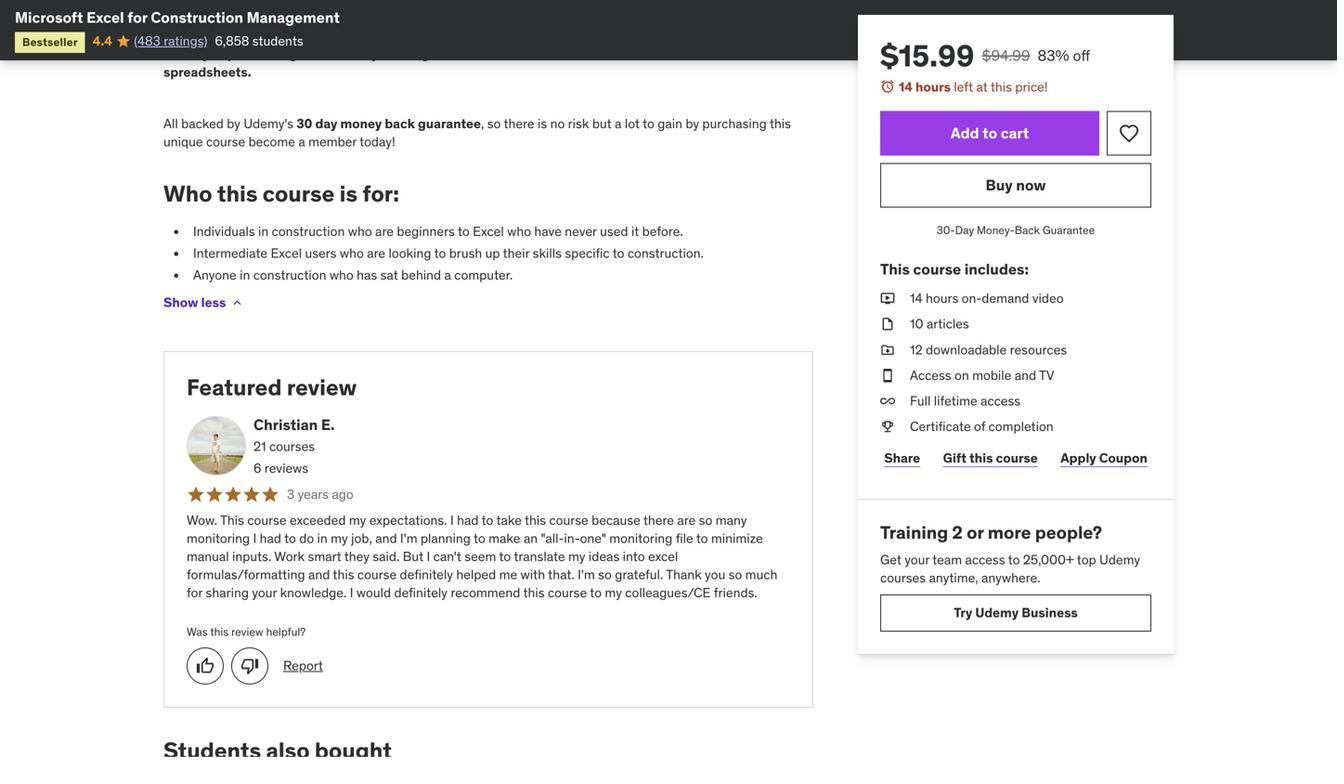 Task type: vqa. For each thing, say whether or not it's contained in the screenshot.
For to the bottom
yes



Task type: locate. For each thing, give the bounding box(es) containing it.
inputs.
[[232, 548, 272, 565]]

course down completion
[[996, 449, 1038, 466]]

1 vertical spatial courses
[[881, 569, 926, 586]]

0 horizontal spatial there
[[504, 115, 535, 132]]

1 vertical spatial udemy
[[976, 605, 1019, 621]]

0 horizontal spatial this
[[220, 512, 244, 528]]

2 vertical spatial your
[[252, 584, 277, 601]]

reinforce your excel spreadsheet by utilising excel's wide range of
[[193, 20, 581, 37]]

1 vertical spatial a
[[299, 133, 305, 150]]

14 up 10
[[910, 290, 923, 307]]

hours up 10 articles
[[926, 290, 959, 307]]

xsmall image left full on the right of the page
[[881, 392, 896, 410]]

1 vertical spatial is
[[340, 180, 358, 208]]

0 vertical spatial is
[[538, 115, 547, 132]]

is for course
[[340, 180, 358, 208]]

$15.99 $94.99 83% off
[[881, 37, 1091, 74]]

1 vertical spatial review
[[231, 625, 264, 639]]

1 vertical spatial i'm
[[578, 566, 595, 583]]

and up said.
[[375, 530, 397, 547]]

1 vertical spatial this
[[220, 512, 244, 528]]

of down full lifetime access
[[974, 418, 986, 435]]

had up planning
[[457, 512, 479, 528]]

0 horizontal spatial downloadable
[[691, 46, 779, 62]]

construction down users
[[253, 267, 326, 283]]

gift this course
[[944, 449, 1038, 466]]

and
[[665, 46, 688, 62], [1015, 367, 1037, 384], [375, 530, 397, 547], [308, 566, 330, 583]]

1 vertical spatial access
[[981, 392, 1021, 409]]

udemy right top
[[1100, 551, 1141, 568]]

is
[[538, 115, 547, 132], [340, 180, 358, 208]]

video
[[1033, 290, 1064, 307]]

christian erica image
[[187, 416, 246, 476]]

your right 6,858
[[252, 20, 277, 37]]

course down the become
[[263, 180, 335, 208]]

1 vertical spatial there
[[644, 512, 674, 528]]

1 horizontal spatial purchasing
[[703, 115, 767, 132]]

0 horizontal spatial courses
[[269, 438, 315, 455]]

xsmall image
[[230, 295, 245, 310], [881, 315, 896, 333], [881, 366, 896, 385], [881, 392, 896, 410]]

0 horizontal spatial review
[[231, 625, 264, 639]]

downloadable inside when you purchasing this course you will get lifetime access to over 120 lectures and downloadable spreadsheets.
[[691, 46, 779, 62]]

get
[[421, 46, 442, 62]]

0 vertical spatial i'm
[[400, 530, 418, 547]]

3 xsmall image from the top
[[881, 418, 896, 436]]

to
[[541, 46, 554, 62], [643, 115, 655, 132], [983, 124, 998, 143], [458, 223, 470, 239], [434, 245, 446, 261], [613, 245, 625, 261], [482, 512, 494, 528], [284, 530, 296, 547], [474, 530, 486, 547], [696, 530, 708, 547], [499, 548, 511, 565], [1009, 551, 1020, 568], [590, 584, 602, 601]]

by up the will
[[390, 20, 404, 37]]

mobile
[[973, 367, 1012, 384]]

0 horizontal spatial monitoring
[[187, 530, 250, 547]]

are inside wow. this course exceeded my expectations. i had to take this course because there are so many monitoring i had to do in my job, and i'm planning to make an "all-in-one" monitoring file to minimize manual inputs. work smart they said. but i can't seem to translate my ideas into excel formulas/formatting and this course definitely helped me with that. i'm so grateful. thank you so much for sharing your knowledge. i would definitely recommend this course to my colleagues/ce friends.
[[678, 512, 696, 528]]

get
[[881, 551, 902, 568]]

access down 'mobile'
[[981, 392, 1021, 409]]

back
[[385, 115, 415, 132]]

helpful?
[[266, 625, 306, 639]]

translate
[[514, 548, 565, 565]]

0 vertical spatial hours
[[916, 78, 951, 95]]

1 vertical spatial 14
[[910, 290, 923, 307]]

0 horizontal spatial for
[[127, 8, 147, 27]]

of right range
[[566, 20, 577, 37]]

1 vertical spatial had
[[260, 530, 281, 547]]

for left sharing
[[187, 584, 203, 601]]

anyone
[[193, 267, 237, 283]]

1 vertical spatial for
[[187, 584, 203, 601]]

xsmall image left 10
[[881, 315, 896, 333]]

risk
[[568, 115, 589, 132]]

for up (483 in the left of the page
[[127, 8, 147, 27]]

1 vertical spatial construction
[[253, 267, 326, 283]]

courses down get
[[881, 569, 926, 586]]

review
[[287, 374, 357, 401], [231, 625, 264, 639]]

1 horizontal spatial of
[[974, 418, 986, 435]]

(483
[[134, 32, 161, 49]]

0 vertical spatial access
[[496, 46, 538, 62]]

10
[[910, 316, 924, 332]]

0 vertical spatial courses
[[269, 438, 315, 455]]

0 vertical spatial definitely
[[400, 566, 453, 583]]

is inside ", so there is no risk but a lot to gain by purchasing this unique course become a member today!"
[[538, 115, 547, 132]]

excel left spreadsheet
[[280, 20, 312, 37]]

2 xsmall image from the top
[[881, 341, 896, 359]]

years
[[298, 486, 329, 503]]

so down ideas
[[598, 566, 612, 583]]

to left take
[[482, 512, 494, 528]]

have
[[535, 223, 562, 239]]

1 horizontal spatial is
[[538, 115, 547, 132]]

anywhere.
[[982, 569, 1041, 586]]

course inside when you purchasing this course you will get lifetime access to over 120 lectures and downloadable spreadsheets.
[[327, 46, 369, 62]]

1 horizontal spatial courses
[[881, 569, 926, 586]]

this course includes:
[[881, 260, 1029, 279]]

left
[[954, 78, 974, 95]]

back
[[1015, 223, 1040, 237]]

you up spreadsheets.
[[202, 46, 225, 62]]

construction up users
[[272, 223, 345, 239]]

intermediate
[[193, 245, 268, 261]]

used
[[600, 223, 628, 239]]

manual
[[187, 548, 229, 565]]

14 hours left at this price!
[[899, 78, 1048, 95]]

so right , at the left top of the page
[[487, 115, 501, 132]]

0 horizontal spatial is
[[340, 180, 358, 208]]

1 horizontal spatial udemy
[[1100, 551, 1141, 568]]

1 vertical spatial purchasing
[[703, 115, 767, 132]]

2 horizontal spatial you
[[705, 566, 726, 583]]

xsmall image
[[881, 289, 896, 308], [881, 341, 896, 359], [881, 418, 896, 436]]

today!
[[360, 133, 395, 150]]

(483 ratings)
[[134, 32, 207, 49]]

0 vertical spatial in
[[258, 223, 269, 239]]

0 horizontal spatial a
[[299, 133, 305, 150]]

planning
[[421, 530, 471, 547]]

lifetime down excel's
[[445, 46, 493, 62]]

in right do
[[317, 530, 328, 547]]

xsmall image for 10 articles
[[881, 315, 896, 333]]

0 vertical spatial 14
[[899, 78, 913, 95]]

me
[[499, 566, 518, 583]]

0 vertical spatial a
[[615, 115, 622, 132]]

purchasing down the "management"
[[227, 46, 297, 62]]

into
[[623, 548, 645, 565]]

ideas
[[589, 548, 620, 565]]

1 horizontal spatial downloadable
[[926, 341, 1007, 358]]

this inside wow. this course exceeded my expectations. i had to take this course because there are so many monitoring i had to do in my job, and i'm planning to make an "all-in-one" monitoring file to minimize manual inputs. work smart they said. but i can't seem to translate my ideas into excel formulas/formatting and this course definitely helped me with that. i'm so grateful. thank you so much for sharing your knowledge. i would definitely recommend this course to my colleagues/ce friends.
[[220, 512, 244, 528]]

your right get
[[905, 551, 930, 568]]

1 vertical spatial xsmall image
[[881, 341, 896, 359]]

there right , at the left top of the page
[[504, 115, 535, 132]]

1 vertical spatial of
[[974, 418, 986, 435]]

wishlist image
[[1118, 122, 1141, 145]]

will
[[397, 46, 418, 62]]

who up has on the top left of page
[[340, 245, 364, 261]]

many
[[716, 512, 747, 528]]

lifetime down on on the right of page
[[934, 392, 978, 409]]

0 horizontal spatial purchasing
[[227, 46, 297, 62]]

full lifetime access
[[910, 392, 1021, 409]]

2 vertical spatial in
[[317, 530, 328, 547]]

to down ideas
[[590, 584, 602, 601]]

14 hours on-demand video
[[910, 290, 1064, 307]]

my down grateful.
[[605, 584, 622, 601]]

course down spreadsheet
[[327, 46, 369, 62]]

i up the inputs.
[[253, 530, 257, 547]]

certificate
[[910, 418, 971, 435]]

2 vertical spatial a
[[445, 267, 451, 283]]

this
[[300, 46, 324, 62], [991, 78, 1013, 95], [770, 115, 791, 132], [217, 180, 258, 208], [970, 449, 993, 466], [525, 512, 546, 528], [333, 566, 354, 583], [523, 584, 545, 601], [210, 625, 229, 639]]

1 horizontal spatial monitoring
[[610, 530, 673, 547]]

reviews
[[265, 460, 308, 477]]

lifetime
[[445, 46, 493, 62], [934, 392, 978, 409]]

course up would
[[358, 566, 397, 583]]

a left lot
[[615, 115, 622, 132]]

1 vertical spatial hours
[[926, 290, 959, 307]]

you left the will
[[372, 46, 394, 62]]

1 horizontal spatial in
[[258, 223, 269, 239]]

there inside wow. this course exceeded my expectations. i had to take this course because there are so many monitoring i had to do in my job, and i'm planning to make an "all-in-one" monitoring file to minimize manual inputs. work smart they said. but i can't seem to translate my ideas into excel formulas/formatting and this course definitely helped me with that. i'm so grateful. thank you so much for sharing your knowledge. i would definitely recommend this course to my colleagues/ce friends.
[[644, 512, 674, 528]]

0 vertical spatial there
[[504, 115, 535, 132]]

access down or
[[966, 551, 1006, 568]]

are up file
[[678, 512, 696, 528]]

up
[[486, 245, 500, 261]]

1 horizontal spatial there
[[644, 512, 674, 528]]

courses up reviews
[[269, 438, 315, 455]]

1 xsmall image from the top
[[881, 289, 896, 308]]

sharing
[[206, 584, 249, 601]]

this
[[881, 260, 910, 279], [220, 512, 244, 528]]

i
[[451, 512, 454, 528], [253, 530, 257, 547], [427, 548, 430, 565], [350, 584, 353, 601]]

add
[[951, 124, 980, 143]]

and right lectures
[[665, 46, 688, 62]]

by right backed
[[227, 115, 241, 132]]

access down wide
[[496, 46, 538, 62]]

1 horizontal spatial lifetime
[[934, 392, 978, 409]]

1 vertical spatial your
[[905, 551, 930, 568]]

4.4
[[93, 32, 112, 49]]

in right individuals
[[258, 223, 269, 239]]

to left cart
[[983, 124, 998, 143]]

0 horizontal spatial by
[[227, 115, 241, 132]]

course down backed
[[206, 133, 245, 150]]

management
[[247, 8, 340, 27]]

xsmall image left 12
[[881, 341, 896, 359]]

and down smart
[[308, 566, 330, 583]]

helped
[[456, 566, 496, 583]]

show less button
[[163, 284, 245, 321]]

purchasing right "gain"
[[703, 115, 767, 132]]

xsmall image for certificate
[[881, 418, 896, 436]]

0 vertical spatial for
[[127, 8, 147, 27]]

i'm down "expectations." in the left bottom of the page
[[400, 530, 418, 547]]

range
[[530, 20, 563, 37]]

you up friends.
[[705, 566, 726, 583]]

is left no
[[538, 115, 547, 132]]

can't
[[434, 548, 462, 565]]

1 horizontal spatial a
[[445, 267, 451, 283]]

0 horizontal spatial of
[[566, 20, 577, 37]]

share button
[[881, 440, 925, 477]]

xsmall image up share on the right
[[881, 418, 896, 436]]

2 horizontal spatial by
[[686, 115, 700, 132]]

for inside wow. this course exceeded my expectations. i had to take this course because there are so many monitoring i had to do in my job, and i'm planning to make an "all-in-one" monitoring file to minimize manual inputs. work smart they said. but i can't seem to translate my ideas into excel formulas/formatting and this course definitely helped me with that. i'm so grateful. thank you so much for sharing your knowledge. i would definitely recommend this course to my colleagues/ce friends.
[[187, 584, 203, 601]]

knowledge.
[[280, 584, 347, 601]]

access
[[910, 367, 952, 384]]

microsoft
[[15, 8, 83, 27]]

1 horizontal spatial by
[[390, 20, 404, 37]]

2 vertical spatial are
[[678, 512, 696, 528]]

2 vertical spatial access
[[966, 551, 1006, 568]]

to up "brush"
[[458, 223, 470, 239]]

2 horizontal spatial in
[[317, 530, 328, 547]]

0 horizontal spatial i'm
[[400, 530, 418, 547]]

recommend
[[451, 584, 521, 601]]

2 vertical spatial xsmall image
[[881, 418, 896, 436]]

hours
[[916, 78, 951, 95], [926, 290, 959, 307]]

there inside ", so there is no risk but a lot to gain by purchasing this unique course become a member today!"
[[504, 115, 535, 132]]

0 vertical spatial xsmall image
[[881, 289, 896, 308]]

review up mark as unhelpful icon
[[231, 625, 264, 639]]

had
[[457, 512, 479, 528], [260, 530, 281, 547]]

your down formulas/formatting
[[252, 584, 277, 601]]

gain
[[658, 115, 683, 132]]

0 vertical spatial lifetime
[[445, 46, 493, 62]]

14 right alarm icon at top right
[[899, 78, 913, 95]]

xsmall image for 12
[[881, 341, 896, 359]]

1 horizontal spatial had
[[457, 512, 479, 528]]

a right behind
[[445, 267, 451, 283]]

to left "over"
[[541, 46, 554, 62]]

had up the inputs.
[[260, 530, 281, 547]]

12 downloadable resources
[[910, 341, 1067, 358]]

1 horizontal spatial this
[[881, 260, 910, 279]]

to up "anywhere."
[[1009, 551, 1020, 568]]

30-day money-back guarantee
[[937, 223, 1095, 237]]

is for there
[[538, 115, 547, 132]]

course down 30-
[[914, 260, 962, 279]]

so up friends.
[[729, 566, 742, 583]]

xsmall image right the less at top left
[[230, 295, 245, 310]]

individuals in construction who are beginners to excel who have never used it before. intermediate excel users who are looking to brush up their skills specific to construction. anyone in construction who has sat behind a computer.
[[193, 223, 704, 283]]

0 vertical spatial udemy
[[1100, 551, 1141, 568]]

users
[[305, 245, 337, 261]]

udemy
[[1100, 551, 1141, 568], [976, 605, 1019, 621]]

i up planning
[[451, 512, 454, 528]]

thank
[[666, 566, 702, 583]]

monitoring up into
[[610, 530, 673, 547]]

0 vertical spatial had
[[457, 512, 479, 528]]

udemy's
[[244, 115, 294, 132]]

0 horizontal spatial in
[[240, 267, 250, 283]]

are up has on the top left of page
[[367, 245, 386, 261]]

lot
[[625, 115, 640, 132]]

certificate of completion
[[910, 418, 1054, 435]]

a down 30 at the top left
[[299, 133, 305, 150]]

hours for left
[[916, 78, 951, 95]]

there up excel
[[644, 512, 674, 528]]

1 vertical spatial are
[[367, 245, 386, 261]]

udemy right the try
[[976, 605, 1019, 621]]

full
[[910, 392, 931, 409]]

xsmall image left access
[[881, 366, 896, 385]]

0 vertical spatial downloadable
[[691, 46, 779, 62]]

to inside button
[[983, 124, 998, 143]]

to right lot
[[643, 115, 655, 132]]

excel's
[[456, 20, 496, 37]]

are up looking
[[375, 223, 394, 239]]

smart
[[308, 548, 342, 565]]

2 horizontal spatial a
[[615, 115, 622, 132]]

xsmall image down this course includes:
[[881, 289, 896, 308]]

1 horizontal spatial review
[[287, 374, 357, 401]]

in down intermediate
[[240, 267, 250, 283]]

i'm right that.
[[578, 566, 595, 583]]

by inside ", so there is no risk but a lot to gain by purchasing this unique course become a member today!"
[[686, 115, 700, 132]]

by right "gain"
[[686, 115, 700, 132]]

course up the inputs.
[[247, 512, 287, 528]]

0 horizontal spatial lifetime
[[445, 46, 493, 62]]

0 vertical spatial purchasing
[[227, 46, 297, 62]]

1 horizontal spatial for
[[187, 584, 203, 601]]

to left "brush"
[[434, 245, 446, 261]]

83%
[[1038, 46, 1070, 65]]

for:
[[363, 180, 399, 208]]

is left for: at top left
[[340, 180, 358, 208]]

try udemy business link
[[881, 595, 1152, 632]]



Task type: describe. For each thing, give the bounding box(es) containing it.
less
[[201, 294, 226, 311]]

price!
[[1016, 78, 1048, 95]]

1 vertical spatial downloadable
[[926, 341, 1007, 358]]

report
[[283, 657, 323, 674]]

to up seem
[[474, 530, 486, 547]]

21
[[254, 438, 266, 455]]

0 vertical spatial this
[[881, 260, 910, 279]]

work
[[274, 548, 305, 565]]

my up job,
[[349, 512, 366, 528]]

access inside when you purchasing this course you will get lifetime access to over 120 lectures and downloadable spreadsheets.
[[496, 46, 538, 62]]

excel left users
[[271, 245, 302, 261]]

individuals
[[193, 223, 255, 239]]

friends.
[[714, 584, 758, 601]]

featured review
[[187, 374, 357, 401]]

0 vertical spatial review
[[287, 374, 357, 401]]

training
[[881, 521, 949, 544]]

anytime,
[[929, 569, 979, 586]]

1 monitoring from the left
[[187, 530, 250, 547]]

your inside wow. this course exceeded my expectations. i had to take this course because there are so many monitoring i had to do in my job, and i'm planning to make an "all-in-one" monitoring file to minimize manual inputs. work smart they said. but i can't seem to translate my ideas into excel formulas/formatting and this course definitely helped me with that. i'm so grateful. thank you so much for sharing your knowledge. i would definitely recommend this course to my colleagues/ce friends.
[[252, 584, 277, 601]]

xsmall image for full lifetime access
[[881, 392, 896, 410]]

try
[[954, 605, 973, 621]]

0 vertical spatial are
[[375, 223, 394, 239]]

0 vertical spatial your
[[252, 20, 277, 37]]

wow. this course exceeded my expectations. i had to take this course because there are so many monitoring i had to do in my job, and i'm planning to make an "all-in-one" monitoring file to minimize manual inputs. work smart they said. but i can't seem to translate my ideas into excel formulas/formatting and this course definitely helped me with that. i'm so grateful. thank you so much for sharing your knowledge. i would definitely recommend this course to my colleagues/ce friends.
[[187, 512, 778, 601]]

"all-
[[541, 530, 564, 547]]

in inside wow. this course exceeded my expectations. i had to take this course because there are so many monitoring i had to do in my job, and i'm planning to make an "all-in-one" monitoring file to minimize manual inputs. work smart they said. but i can't seem to translate my ideas into excel formulas/formatting and this course definitely helped me with that. i'm so grateful. thank you so much for sharing your knowledge. i would definitely recommend this course to my colleagues/ce friends.
[[317, 530, 328, 547]]

wide
[[499, 20, 526, 37]]

access on mobile and tv
[[910, 367, 1055, 384]]

to inside ", so there is no risk but a lot to gain by purchasing this unique course become a member today!"
[[643, 115, 655, 132]]

mark as unhelpful image
[[241, 657, 259, 675]]

this inside ", so there is no risk but a lot to gain by purchasing this unique course become a member today!"
[[770, 115, 791, 132]]

6,858 students
[[215, 32, 303, 49]]

to left do
[[284, 530, 296, 547]]

christian
[[254, 415, 318, 434]]

so inside ", so there is no risk but a lot to gain by purchasing this unique course become a member today!"
[[487, 115, 501, 132]]

to down make
[[499, 548, 511, 565]]

0 vertical spatial of
[[566, 20, 577, 37]]

my left job,
[[331, 530, 348, 547]]

report button
[[283, 657, 323, 675]]

money-
[[977, 223, 1015, 237]]

my down in-
[[569, 548, 586, 565]]

course inside ", so there is no risk but a lot to gain by purchasing this unique course become a member today!"
[[206, 133, 245, 150]]

alarm image
[[881, 79, 896, 94]]

demand
[[982, 290, 1030, 307]]

apply coupon button
[[1057, 440, 1152, 477]]

you inside wow. this course exceeded my expectations. i had to take this course because there are so many monitoring i had to do in my job, and i'm planning to make an "all-in-one" monitoring file to minimize manual inputs. work smart they said. but i can't seem to translate my ideas into excel formulas/formatting and this course definitely helped me with that. i'm so grateful. thank you so much for sharing your knowledge. i would definitely recommend this course to my colleagues/ce friends.
[[705, 566, 726, 583]]

1 vertical spatial definitely
[[394, 584, 448, 601]]

brush
[[449, 245, 482, 261]]

that.
[[548, 566, 575, 583]]

specific
[[565, 245, 610, 261]]

formulas/formatting
[[187, 566, 305, 583]]

show less
[[163, 294, 226, 311]]

team
[[933, 551, 962, 568]]

become
[[249, 133, 295, 150]]

buy now
[[986, 176, 1046, 195]]

microsoft excel for construction management
[[15, 8, 340, 27]]

no
[[550, 115, 565, 132]]

0 horizontal spatial udemy
[[976, 605, 1019, 621]]

xsmall image for access on mobile and tv
[[881, 366, 896, 385]]

construction.
[[628, 245, 704, 261]]

0 horizontal spatial had
[[260, 530, 281, 547]]

wow.
[[187, 512, 218, 528]]

beginners
[[397, 223, 455, 239]]

so left many
[[699, 512, 713, 528]]

tv
[[1040, 367, 1055, 384]]

day
[[315, 115, 338, 132]]

ago
[[332, 486, 354, 503]]

i right but
[[427, 548, 430, 565]]

a inside the individuals in construction who are beginners to excel who have never used it before. intermediate excel users who are looking to brush up their skills specific to construction. anyone in construction who has sat behind a computer.
[[445, 267, 451, 283]]

minimize
[[711, 530, 763, 547]]

1 horizontal spatial i'm
[[578, 566, 595, 583]]

but
[[403, 548, 424, 565]]

buy
[[986, 176, 1013, 195]]

excel
[[648, 548, 678, 565]]

who this course is for:
[[163, 180, 399, 208]]

1 vertical spatial lifetime
[[934, 392, 978, 409]]

articles
[[927, 316, 970, 332]]

guarantee
[[418, 115, 481, 132]]

1 vertical spatial in
[[240, 267, 250, 283]]

3
[[287, 486, 295, 503]]

at
[[977, 78, 988, 95]]

never
[[565, 223, 597, 239]]

udemy inside the "training 2 or more people? get your team access to 25,000+ top udemy courses anytime, anywhere."
[[1100, 551, 1141, 568]]

lifetime inside when you purchasing this course you will get lifetime access to over 120 lectures and downloadable spreadsheets.
[[445, 46, 493, 62]]

they
[[344, 548, 370, 565]]

2 monitoring from the left
[[610, 530, 673, 547]]

14 for 14 hours left at this price!
[[899, 78, 913, 95]]

skills
[[533, 245, 562, 261]]

who up their
[[507, 223, 531, 239]]

course up in-
[[549, 512, 589, 528]]

xsmall image inside show less button
[[230, 295, 245, 310]]

1 horizontal spatial you
[[372, 46, 394, 62]]

0 horizontal spatial you
[[202, 46, 225, 62]]

an
[[524, 530, 538, 547]]

120
[[586, 46, 608, 62]]

excel up 4.4
[[86, 8, 124, 27]]

12
[[910, 341, 923, 358]]

and left tv
[[1015, 367, 1037, 384]]

guarantee
[[1043, 223, 1095, 237]]

much
[[746, 566, 778, 583]]

i left would
[[350, 584, 353, 601]]

because
[[592, 512, 641, 528]]

to right file
[[696, 530, 708, 547]]

excel up the up at top
[[473, 223, 504, 239]]

includes:
[[965, 260, 1029, 279]]

all backed by udemy's 30 day money back guarantee
[[163, 115, 481, 132]]

purchasing inside when you purchasing this course you will get lifetime access to over 120 lectures and downloadable spreadsheets.
[[227, 46, 297, 62]]

and inside when you purchasing this course you will get lifetime access to over 120 lectures and downloadable spreadsheets.
[[665, 46, 688, 62]]

who down for: at top left
[[348, 223, 372, 239]]

computer.
[[455, 267, 513, 283]]

to inside the "training 2 or more people? get your team access to 25,000+ top udemy courses anytime, anywhere."
[[1009, 551, 1020, 568]]

over
[[557, 46, 584, 62]]

this inside when you purchasing this course you will get lifetime access to over 120 lectures and downloadable spreadsheets.
[[300, 46, 324, 62]]

to down used
[[613, 245, 625, 261]]

expectations.
[[369, 512, 447, 528]]

lectures
[[611, 46, 662, 62]]

$15.99
[[881, 37, 975, 74]]

courses inside the "training 2 or more people? get your team access to 25,000+ top udemy courses anytime, anywhere."
[[881, 569, 926, 586]]

0 vertical spatial construction
[[272, 223, 345, 239]]

25,000+
[[1024, 551, 1075, 568]]

xsmall image for 14
[[881, 289, 896, 308]]

completion
[[989, 418, 1054, 435]]

who
[[163, 180, 212, 208]]

mark as helpful image
[[196, 657, 215, 675]]

your inside the "training 2 or more people? get your team access to 25,000+ top udemy courses anytime, anywhere."
[[905, 551, 930, 568]]

exceeded
[[290, 512, 346, 528]]

14 for 14 hours on-demand video
[[910, 290, 923, 307]]

job,
[[351, 530, 372, 547]]

$94.99
[[982, 46, 1031, 65]]

purchasing inside ", so there is no risk but a lot to gain by purchasing this unique course become a member today!"
[[703, 115, 767, 132]]

make
[[489, 530, 521, 547]]

colleagues/ce
[[625, 584, 711, 601]]

who left has on the top left of page
[[330, 267, 354, 283]]

30-
[[937, 223, 956, 237]]

access inside the "training 2 or more people? get your team access to 25,000+ top udemy courses anytime, anywhere."
[[966, 551, 1006, 568]]

to inside when you purchasing this course you will get lifetime access to over 120 lectures and downloadable spreadsheets.
[[541, 46, 554, 62]]

course down that.
[[548, 584, 587, 601]]

day
[[956, 223, 975, 237]]

backed
[[181, 115, 224, 132]]

courses inside christian e. 21 courses 6 reviews
[[269, 438, 315, 455]]

, so there is no risk but a lot to gain by purchasing this unique course become a member today!
[[163, 115, 791, 150]]

gift
[[944, 449, 967, 466]]

was this review helpful?
[[187, 625, 306, 639]]

utilising
[[407, 20, 453, 37]]

apply
[[1061, 449, 1097, 466]]

hours for on-
[[926, 290, 959, 307]]

spreadsheet
[[315, 20, 387, 37]]

e.
[[321, 415, 335, 434]]



